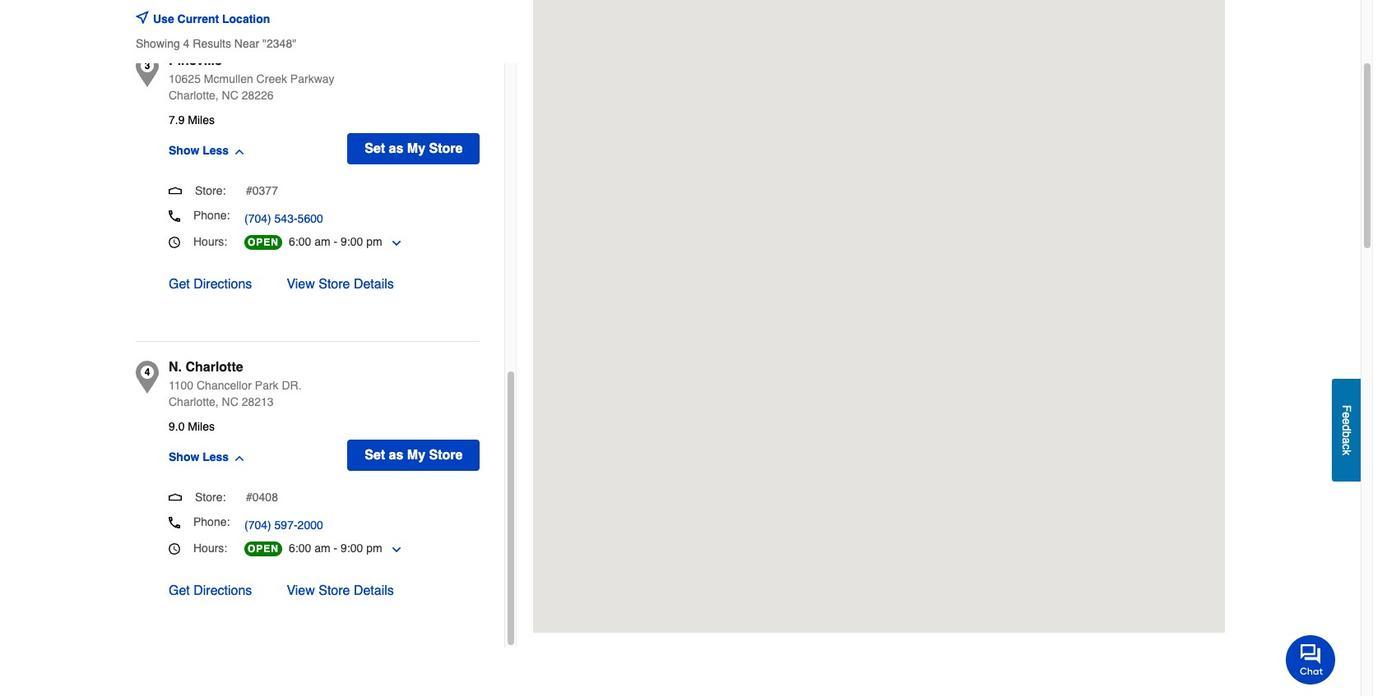 Task type: describe. For each thing, give the bounding box(es) containing it.
28226
[[242, 89, 274, 102]]

less for charlotte
[[203, 450, 229, 464]]

9:00 for pineville
[[341, 235, 363, 248]]

: for charlotte
[[224, 542, 227, 555]]

directions for get directions link related to 2nd view store details link from the bottom of the page
[[194, 277, 252, 292]]

open for charlotte
[[248, 544, 279, 555]]

f
[[1340, 406, 1353, 413]]

showing                                      4                                     results near "2348"
[[136, 37, 296, 50]]

b
[[1340, 432, 1353, 438]]

phone image
[[169, 210, 180, 222]]

nc inside pineville 10625 mcmullen creek parkway charlotte, nc 28226
[[222, 89, 238, 102]]

less for 10625
[[203, 144, 229, 157]]

show less for charlotte
[[169, 450, 229, 464]]

set for n. charlotte
[[365, 448, 385, 463]]

get directions link for 1st view store details link from the bottom of the page
[[169, 582, 252, 601]]

hours for 10625
[[193, 235, 224, 248]]

(704) 543-5600 link
[[244, 211, 323, 227]]

am for charlotte
[[314, 542, 330, 555]]

phone image
[[169, 517, 180, 529]]

directions for get directions link related to 1st view store details link from the bottom of the page
[[194, 584, 252, 599]]

28213
[[242, 396, 274, 409]]

#0377
[[246, 184, 278, 197]]

7.9
[[169, 114, 185, 127]]

(704) 597-2000 link
[[244, 517, 323, 534]]

- for 10625
[[334, 235, 337, 248]]

pineville
[[169, 53, 222, 68]]

chancellor
[[197, 379, 252, 392]]

f e e d b a c k
[[1340, 406, 1353, 456]]

pineville 10625 mcmullen creek parkway charlotte, nc 28226
[[169, 53, 334, 102]]

(704) 543-5600
[[244, 212, 323, 225]]

store: for charlotte
[[195, 491, 226, 504]]

use current location button
[[153, 1, 296, 37]]

chat invite button image
[[1286, 635, 1336, 685]]

view store details for 2nd view store details link from the bottom of the page
[[287, 277, 394, 292]]

pm for pineville
[[366, 235, 382, 248]]

store: for 10625
[[195, 184, 226, 197]]

view for 2nd view store details link from the bottom of the page
[[287, 277, 315, 292]]

#0408
[[246, 491, 278, 504]]

set as my store for pineville
[[365, 142, 463, 156]]

- for charlotte
[[334, 542, 337, 555]]

current
[[177, 12, 219, 26]]

mcmullen
[[204, 72, 253, 86]]

phone: for charlotte
[[193, 516, 230, 529]]

543-
[[274, 212, 297, 225]]

pagoda image for charlotte
[[169, 491, 182, 504]]

(704) for 10625
[[244, 212, 271, 225]]

view for 1st view store details link from the bottom of the page
[[287, 584, 315, 599]]

(704) for charlotte
[[244, 519, 271, 532]]

pagoda image for 10625
[[169, 184, 182, 197]]

f e e d b a c k button
[[1332, 379, 1361, 482]]

6:00 am - 9:00 pm for 10625
[[289, 235, 382, 248]]

3
[[145, 60, 150, 72]]

c
[[1340, 445, 1353, 450]]

phone: for 10625
[[193, 209, 230, 222]]

2000
[[297, 519, 323, 532]]

set as my store for n. charlotte
[[365, 448, 463, 463]]

charlotte, inside n. charlotte 1100 chancellor park dr. charlotte, nc 28213
[[169, 396, 219, 409]]

6:00 for 10625
[[289, 235, 311, 248]]

show for 10625
[[169, 144, 199, 157]]

d
[[1340, 425, 1353, 432]]

1 get directions from the top
[[169, 277, 252, 292]]



Task type: locate. For each thing, give the bounding box(es) containing it.
k
[[1340, 450, 1353, 456]]

1 (704) from the top
[[244, 212, 271, 225]]

0 vertical spatial nc
[[222, 89, 238, 102]]

location
[[222, 12, 270, 26]]

set
[[365, 142, 385, 156], [365, 448, 385, 463]]

get directions
[[169, 277, 252, 292], [169, 584, 252, 599]]

as for pineville
[[389, 142, 403, 156]]

0 vertical spatial pm
[[366, 235, 382, 248]]

show
[[169, 144, 199, 157], [169, 450, 199, 464]]

get
[[169, 277, 190, 292], [169, 584, 190, 599]]

1 vertical spatial my
[[407, 448, 425, 463]]

phone: right phone image on the left bottom of the page
[[193, 516, 230, 529]]

2 show from the top
[[169, 450, 199, 464]]

miles
[[188, 114, 215, 127], [188, 420, 215, 434]]

creek
[[256, 72, 287, 86]]

"2348"
[[262, 37, 296, 50]]

nc inside n. charlotte 1100 chancellor park dr. charlotte, nc 28213
[[222, 396, 238, 409]]

store
[[429, 142, 463, 156], [319, 277, 350, 292], [429, 448, 463, 463], [319, 584, 350, 599]]

results
[[193, 37, 231, 50]]

1 vertical spatial get directions link
[[169, 582, 252, 601]]

nc down chancellor at bottom left
[[222, 396, 238, 409]]

e up d
[[1340, 413, 1353, 419]]

1 vertical spatial hours
[[193, 542, 224, 555]]

2 get from the top
[[169, 584, 190, 599]]

2 am from the top
[[314, 542, 330, 555]]

9.0
[[169, 420, 185, 434]]

6:00 am - 9:00 pm for charlotte
[[289, 542, 382, 555]]

1 open from the top
[[248, 237, 279, 248]]

6:00 down 2000
[[289, 542, 311, 555]]

(704)
[[244, 212, 271, 225], [244, 519, 271, 532]]

0 vertical spatial less
[[203, 144, 229, 157]]

6:00 down 5600
[[289, 235, 311, 248]]

a
[[1340, 438, 1353, 445]]

history image down phone icon
[[169, 237, 180, 248]]

0 vertical spatial pagoda image
[[169, 184, 182, 197]]

1 e from the top
[[1340, 413, 1353, 419]]

0 vertical spatial -
[[334, 235, 337, 248]]

near
[[234, 37, 259, 50]]

1 my from the top
[[407, 142, 425, 156]]

parkway
[[290, 72, 334, 86]]

show less down 7.9 miles
[[169, 144, 229, 157]]

my for pineville
[[407, 142, 425, 156]]

charlotte, down "10625"
[[169, 89, 219, 102]]

1 vertical spatial view
[[287, 584, 315, 599]]

view store details down 2000
[[287, 584, 394, 599]]

5600
[[297, 212, 323, 225]]

set as my store button
[[347, 133, 480, 165], [347, 440, 480, 471]]

0 vertical spatial miles
[[188, 114, 215, 127]]

1 set as my store from the top
[[365, 142, 463, 156]]

show less for 10625
[[169, 144, 229, 157]]

view
[[287, 277, 315, 292], [287, 584, 315, 599]]

open down (704) 597-2000
[[248, 544, 279, 555]]

miles for 10625
[[188, 114, 215, 127]]

0 vertical spatial 6:00 am - 9:00 pm
[[289, 235, 382, 248]]

1 vertical spatial set
[[365, 448, 385, 463]]

phone:
[[193, 209, 230, 222], [193, 516, 230, 529]]

2 my from the top
[[407, 448, 425, 463]]

gps image
[[136, 11, 149, 24]]

get directions down phone icon
[[169, 277, 252, 292]]

0 vertical spatial am
[[314, 235, 330, 248]]

e
[[1340, 413, 1353, 419], [1340, 419, 1353, 425]]

1 vertical spatial hours :
[[193, 542, 227, 555]]

4 left n.
[[145, 367, 150, 378]]

2 9:00 from the top
[[341, 542, 363, 555]]

2 details from the top
[[354, 584, 394, 599]]

1 pagoda image from the top
[[169, 184, 182, 197]]

pagoda image up phone image on the left bottom of the page
[[169, 491, 182, 504]]

1 set as my store button from the top
[[347, 133, 480, 165]]

history image down phone image on the left bottom of the page
[[169, 543, 180, 555]]

1 hours : from the top
[[193, 235, 227, 248]]

1 vertical spatial show
[[169, 450, 199, 464]]

1 6:00 am - 9:00 pm from the top
[[289, 235, 382, 248]]

show down '9.0'
[[169, 450, 199, 464]]

0 vertical spatial hours
[[193, 235, 224, 248]]

0 vertical spatial view store details link
[[287, 275, 394, 295]]

0 vertical spatial hours :
[[193, 235, 227, 248]]

0 vertical spatial set
[[365, 142, 385, 156]]

(704) left the 543-
[[244, 212, 271, 225]]

view store details for 1st view store details link from the bottom of the page
[[287, 584, 394, 599]]

1 vertical spatial pm
[[366, 542, 382, 555]]

-
[[334, 235, 337, 248], [334, 542, 337, 555]]

1 nc from the top
[[222, 89, 238, 102]]

1 get from the top
[[169, 277, 190, 292]]

view store details link down 5600
[[287, 275, 394, 295]]

0 vertical spatial :
[[224, 235, 227, 248]]

hours for charlotte
[[193, 542, 224, 555]]

1 vertical spatial view store details
[[287, 584, 394, 599]]

7.9 miles
[[169, 114, 215, 127]]

dr.
[[282, 379, 302, 392]]

less down 7.9 miles
[[203, 144, 229, 157]]

0 vertical spatial set as my store button
[[347, 133, 480, 165]]

get directions link down phone image on the left bottom of the page
[[169, 582, 252, 601]]

1 vertical spatial set as my store
[[365, 448, 463, 463]]

0 horizontal spatial 4
[[145, 367, 150, 378]]

0 vertical spatial set as my store
[[365, 142, 463, 156]]

am down 5600
[[314, 235, 330, 248]]

charlotte, down 1100
[[169, 396, 219, 409]]

1 hours from the top
[[193, 235, 224, 248]]

0 vertical spatial store:
[[195, 184, 226, 197]]

history image for 10625
[[169, 237, 180, 248]]

0 vertical spatial 9:00
[[341, 235, 363, 248]]

2 view store details link from the top
[[287, 582, 394, 601]]

n. charlotte 1100 chancellor park dr. charlotte, nc 28213
[[169, 360, 302, 409]]

1 am from the top
[[314, 235, 330, 248]]

2 history image from the top
[[169, 543, 180, 555]]

0 vertical spatial view
[[287, 277, 315, 292]]

set for pineville
[[365, 142, 385, 156]]

1 history image from the top
[[169, 237, 180, 248]]

n. charlotte link
[[169, 358, 243, 378]]

2 nc from the top
[[222, 396, 238, 409]]

pm
[[366, 235, 382, 248], [366, 542, 382, 555]]

:
[[224, 235, 227, 248], [224, 542, 227, 555]]

1 : from the top
[[224, 235, 227, 248]]

view down 5600
[[287, 277, 315, 292]]

less down the 9.0 miles
[[203, 450, 229, 464]]

6:00 am - 9:00 pm down 2000
[[289, 542, 382, 555]]

1 vertical spatial pagoda image
[[169, 491, 182, 504]]

0 vertical spatial 6:00
[[289, 235, 311, 248]]

0 vertical spatial open
[[248, 237, 279, 248]]

pm for n. charlotte
[[366, 542, 382, 555]]

view store details
[[287, 277, 394, 292], [287, 584, 394, 599]]

phone: right phone icon
[[193, 209, 230, 222]]

2 pagoda image from the top
[[169, 491, 182, 504]]

directions
[[194, 277, 252, 292], [194, 584, 252, 599]]

1 details from the top
[[354, 277, 394, 292]]

view store details down 5600
[[287, 277, 394, 292]]

get directions link for 2nd view store details link from the bottom of the page
[[169, 275, 252, 295]]

use current location
[[153, 12, 270, 26]]

1 vertical spatial 6:00 am - 9:00 pm
[[289, 542, 382, 555]]

show less down the 9.0 miles
[[169, 450, 229, 464]]

1 horizontal spatial 4
[[183, 37, 190, 50]]

nc
[[222, 89, 238, 102], [222, 396, 238, 409]]

store: left the '#0377'
[[195, 184, 226, 197]]

1 as from the top
[[389, 142, 403, 156]]

1 vertical spatial show less
[[169, 450, 229, 464]]

1 vertical spatial view store details link
[[287, 582, 394, 601]]

0 vertical spatial get directions link
[[169, 275, 252, 295]]

get down phone icon
[[169, 277, 190, 292]]

1 vertical spatial history image
[[169, 543, 180, 555]]

1 - from the top
[[334, 235, 337, 248]]

charlotte
[[185, 360, 243, 375]]

0 vertical spatial view store details
[[287, 277, 394, 292]]

2 6:00 from the top
[[289, 542, 311, 555]]

0 vertical spatial details
[[354, 277, 394, 292]]

1 phone: from the top
[[193, 209, 230, 222]]

e up b
[[1340, 419, 1353, 425]]

open down "(704) 543-5600"
[[248, 237, 279, 248]]

1 store: from the top
[[195, 184, 226, 197]]

pineville link
[[169, 51, 222, 71]]

open for 10625
[[248, 237, 279, 248]]

miles for charlotte
[[188, 420, 215, 434]]

6:00 for charlotte
[[289, 542, 311, 555]]

2 : from the top
[[224, 542, 227, 555]]

1 9:00 from the top
[[341, 235, 363, 248]]

9:00 for n. charlotte
[[341, 542, 363, 555]]

2 pm from the top
[[366, 542, 382, 555]]

6:00
[[289, 235, 311, 248], [289, 542, 311, 555]]

1 show less from the top
[[169, 144, 229, 157]]

my
[[407, 142, 425, 156], [407, 448, 425, 463]]

1 set from the top
[[365, 142, 385, 156]]

2 view store details from the top
[[287, 584, 394, 599]]

0 vertical spatial charlotte,
[[169, 89, 219, 102]]

(704) inside (704) 543-5600 link
[[244, 212, 271, 225]]

1 vertical spatial 4
[[145, 367, 150, 378]]

set as my store button for pineville
[[347, 133, 480, 165]]

1 vertical spatial 6:00
[[289, 542, 311, 555]]

1 vertical spatial open
[[248, 544, 279, 555]]

less
[[203, 144, 229, 157], [203, 450, 229, 464]]

show less
[[169, 144, 229, 157], [169, 450, 229, 464]]

1 view store details from the top
[[287, 277, 394, 292]]

as
[[389, 142, 403, 156], [389, 448, 403, 463]]

0 vertical spatial history image
[[169, 237, 180, 248]]

1 vertical spatial (704)
[[244, 519, 271, 532]]

get directions link
[[169, 275, 252, 295], [169, 582, 252, 601]]

1 vertical spatial charlotte,
[[169, 396, 219, 409]]

2 e from the top
[[1340, 419, 1353, 425]]

9.0 miles
[[169, 420, 215, 434]]

am for 10625
[[314, 235, 330, 248]]

2 charlotte, from the top
[[169, 396, 219, 409]]

showing
[[136, 37, 180, 50]]

park
[[255, 379, 279, 392]]

store:
[[195, 184, 226, 197], [195, 491, 226, 504]]

0 vertical spatial show
[[169, 144, 199, 157]]

1 charlotte, from the top
[[169, 89, 219, 102]]

2 get directions link from the top
[[169, 582, 252, 601]]

charlotte,
[[169, 89, 219, 102], [169, 396, 219, 409]]

open
[[248, 237, 279, 248], [248, 544, 279, 555]]

1 vertical spatial as
[[389, 448, 403, 463]]

nc down 'mcmullen'
[[222, 89, 238, 102]]

1100
[[169, 379, 193, 392]]

charlotte, inside pineville 10625 mcmullen creek parkway charlotte, nc 28226
[[169, 89, 219, 102]]

597-
[[274, 519, 297, 532]]

hours : for 10625
[[193, 235, 227, 248]]

2 - from the top
[[334, 542, 337, 555]]

details
[[354, 277, 394, 292], [354, 584, 394, 599]]

1 miles from the top
[[188, 114, 215, 127]]

2 less from the top
[[203, 450, 229, 464]]

view store details link
[[287, 275, 394, 295], [287, 582, 394, 601]]

9:00
[[341, 235, 363, 248], [341, 542, 363, 555]]

0 vertical spatial as
[[389, 142, 403, 156]]

2 set from the top
[[365, 448, 385, 463]]

1 vertical spatial 9:00
[[341, 542, 363, 555]]

2 get directions from the top
[[169, 584, 252, 599]]

set as my store button for n. charlotte
[[347, 440, 480, 471]]

0 vertical spatial show less
[[169, 144, 229, 157]]

0 vertical spatial get directions
[[169, 277, 252, 292]]

store: left the #0408
[[195, 491, 226, 504]]

1 less from the top
[[203, 144, 229, 157]]

4
[[183, 37, 190, 50], [145, 367, 150, 378]]

2 6:00 am - 9:00 pm from the top
[[289, 542, 382, 555]]

0 vertical spatial my
[[407, 142, 425, 156]]

get directions link down phone icon
[[169, 275, 252, 295]]

my for n. charlotte
[[407, 448, 425, 463]]

view down 2000
[[287, 584, 315, 599]]

2 view from the top
[[287, 584, 315, 599]]

6:00 am - 9:00 pm down 5600
[[289, 235, 382, 248]]

get directions down phone image on the left bottom of the page
[[169, 584, 252, 599]]

1 vertical spatial -
[[334, 542, 337, 555]]

as for n. charlotte
[[389, 448, 403, 463]]

1 vertical spatial :
[[224, 542, 227, 555]]

1 vertical spatial set as my store button
[[347, 440, 480, 471]]

2 open from the top
[[248, 544, 279, 555]]

: for 10625
[[224, 235, 227, 248]]

2 show less from the top
[[169, 450, 229, 464]]

(704) inside (704) 597-2000 link
[[244, 519, 271, 532]]

0 vertical spatial directions
[[194, 277, 252, 292]]

set as my store
[[365, 142, 463, 156], [365, 448, 463, 463]]

1 vertical spatial details
[[354, 584, 394, 599]]

1 vertical spatial directions
[[194, 584, 252, 599]]

show down the 7.9
[[169, 144, 199, 157]]

1 vertical spatial store:
[[195, 491, 226, 504]]

1 vertical spatial am
[[314, 542, 330, 555]]

use
[[153, 12, 174, 26]]

history image
[[169, 237, 180, 248], [169, 543, 180, 555]]

1 pm from the top
[[366, 235, 382, 248]]

1 vertical spatial nc
[[222, 396, 238, 409]]

2 hours from the top
[[193, 542, 224, 555]]

2 set as my store from the top
[[365, 448, 463, 463]]

hours :
[[193, 235, 227, 248], [193, 542, 227, 555]]

am
[[314, 235, 330, 248], [314, 542, 330, 555]]

2 store: from the top
[[195, 491, 226, 504]]

0 vertical spatial phone:
[[193, 209, 230, 222]]

pagoda image up phone icon
[[169, 184, 182, 197]]

1 vertical spatial get directions
[[169, 584, 252, 599]]

1 show from the top
[[169, 144, 199, 157]]

1 6:00 from the top
[[289, 235, 311, 248]]

get down phone image on the left bottom of the page
[[169, 584, 190, 599]]

2 directions from the top
[[194, 584, 252, 599]]

1 vertical spatial phone:
[[193, 516, 230, 529]]

2 (704) from the top
[[244, 519, 271, 532]]

miles right '9.0'
[[188, 420, 215, 434]]

(704) left 597-
[[244, 519, 271, 532]]

2 as from the top
[[389, 448, 403, 463]]

2 miles from the top
[[188, 420, 215, 434]]

1 view store details link from the top
[[287, 275, 394, 295]]

1 vertical spatial miles
[[188, 420, 215, 434]]

1 get directions link from the top
[[169, 275, 252, 295]]

1 vertical spatial get
[[169, 584, 190, 599]]

1 view from the top
[[287, 277, 315, 292]]

0 vertical spatial get
[[169, 277, 190, 292]]

1 directions from the top
[[194, 277, 252, 292]]

hours
[[193, 235, 224, 248], [193, 542, 224, 555]]

pagoda image
[[169, 184, 182, 197], [169, 491, 182, 504]]

(704) 597-2000
[[244, 519, 323, 532]]

history image for charlotte
[[169, 543, 180, 555]]

show for charlotte
[[169, 450, 199, 464]]

am down 2000
[[314, 542, 330, 555]]

0 vertical spatial 4
[[183, 37, 190, 50]]

2 hours : from the top
[[193, 542, 227, 555]]

0 vertical spatial (704)
[[244, 212, 271, 225]]

n.
[[169, 360, 182, 375]]

4 up pineville
[[183, 37, 190, 50]]

10625
[[169, 72, 201, 86]]

miles right the 7.9
[[188, 114, 215, 127]]

6:00 am - 9:00 pm
[[289, 235, 382, 248], [289, 542, 382, 555]]

2 set as my store button from the top
[[347, 440, 480, 471]]

view store details link down 2000
[[287, 582, 394, 601]]

2 phone: from the top
[[193, 516, 230, 529]]

hours : for charlotte
[[193, 542, 227, 555]]

1 vertical spatial less
[[203, 450, 229, 464]]



Task type: vqa. For each thing, say whether or not it's contained in the screenshot.
DELIVERY TO
no



